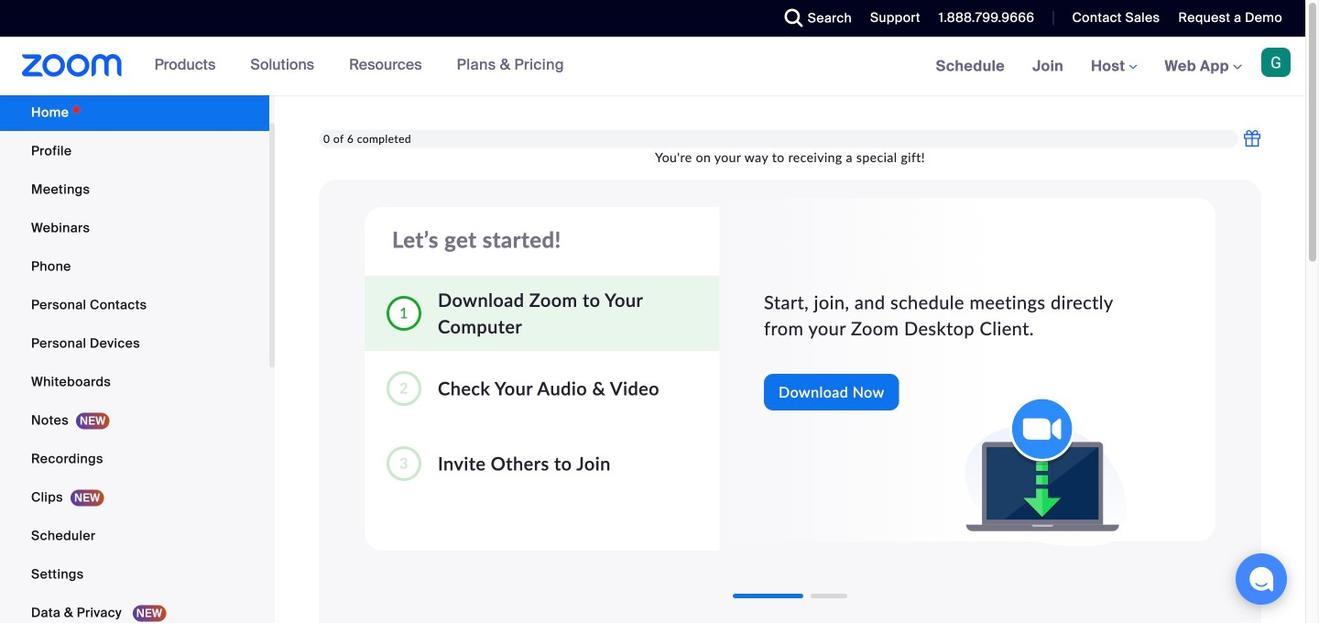 Task type: locate. For each thing, give the bounding box(es) containing it.
product information navigation
[[141, 37, 578, 95]]

banner
[[0, 37, 1306, 97]]

open chat image
[[1249, 566, 1275, 592]]

profile picture image
[[1262, 48, 1291, 77]]

zoom logo image
[[22, 54, 122, 77]]



Task type: describe. For each thing, give the bounding box(es) containing it.
meetings navigation
[[922, 37, 1306, 97]]

personal menu menu
[[0, 94, 269, 623]]



Task type: vqa. For each thing, say whether or not it's contained in the screenshot.
topmost Whiteboard
no



